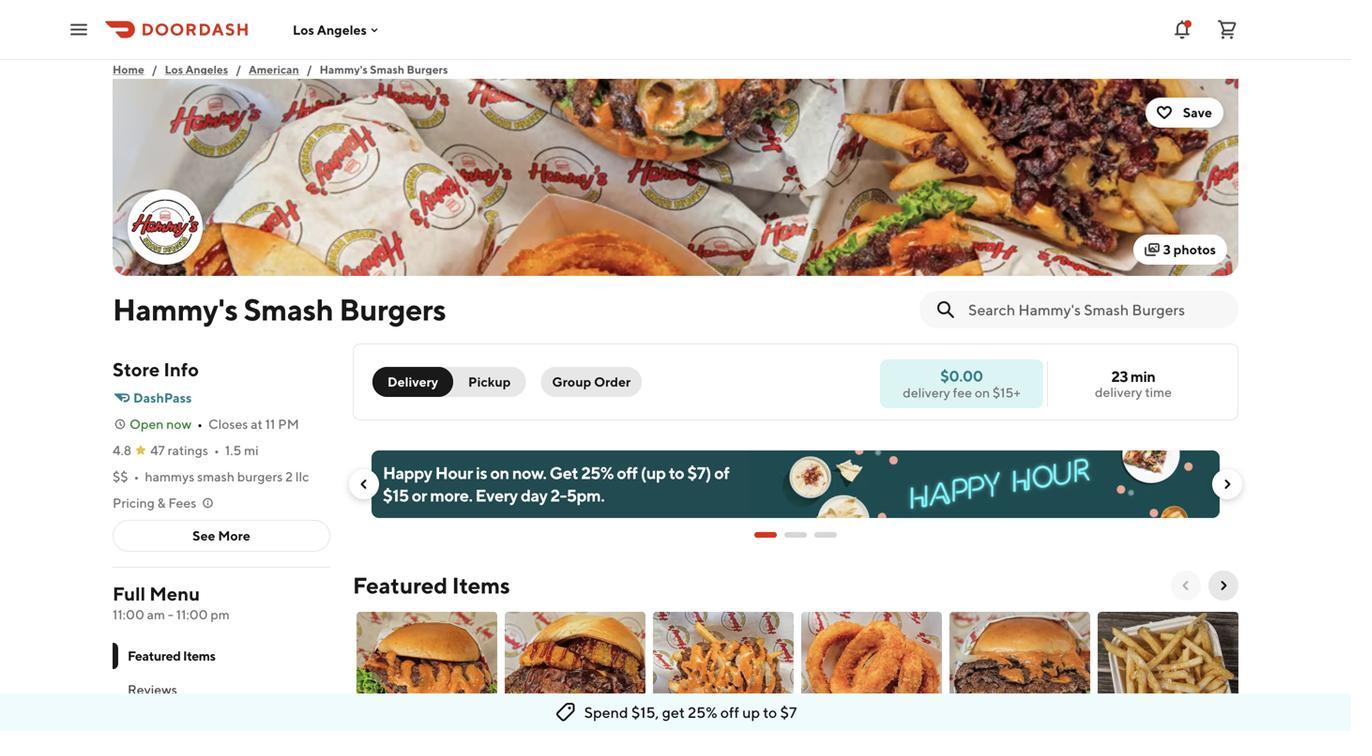 Task type: describe. For each thing, give the bounding box(es) containing it.
llc
[[296, 469, 309, 484]]

1 horizontal spatial to
[[763, 703, 777, 721]]

1 vertical spatial next button of carousel image
[[1216, 578, 1231, 593]]

off inside happy hour is on now. get 25% off (up to $7) of $15 or more. every day 2-5pm.
[[617, 463, 638, 483]]

add for the #5. bbq bacon smash image
[[597, 711, 623, 726]]

featured items heading
[[353, 571, 510, 601]]

now.
[[512, 463, 547, 483]]

$7)
[[687, 463, 711, 483]]

#3. triple smash image
[[950, 612, 1091, 731]]

order methods option group
[[373, 367, 526, 397]]

notification bell image
[[1171, 18, 1194, 41]]

save
[[1183, 105, 1213, 120]]

0 horizontal spatial •
[[134, 469, 139, 484]]

delivery inside $0.00 delivery fee on $15+
[[903, 385, 951, 400]]

0 vertical spatial los
[[293, 22, 314, 37]]

smash
[[197, 469, 235, 484]]

min
[[1131, 367, 1156, 385]]

4.8
[[113, 443, 132, 458]]

$0.00
[[941, 367, 983, 385]]

pickup
[[468, 374, 511, 390]]

fries image
[[1098, 612, 1239, 731]]

1 11:00 from the left
[[113, 607, 144, 622]]

Pickup radio
[[442, 367, 526, 397]]

delivery
[[388, 374, 438, 390]]

47
[[150, 443, 165, 458]]

american
[[249, 63, 299, 76]]

every
[[476, 485, 518, 505]]

$$ • hammys smash burgers 2 llc
[[113, 469, 309, 484]]

pricing & fees button
[[113, 494, 215, 512]]

select promotional banner element
[[755, 518, 837, 552]]

11
[[265, 416, 275, 432]]

#5. bbq bacon smash image
[[505, 612, 646, 731]]

2 horizontal spatial •
[[214, 443, 219, 458]]

1.5 mi
[[225, 443, 259, 458]]

up
[[743, 703, 760, 721]]

1 vertical spatial smash
[[244, 292, 334, 327]]

to inside happy hour is on now. get 25% off (up to $7) of $15 or more. every day 2-5pm.
[[669, 463, 684, 483]]

2
[[285, 469, 293, 484]]

is
[[476, 463, 487, 483]]

0 vertical spatial burgers
[[407, 63, 448, 76]]

menu
[[149, 583, 200, 605]]

47 ratings •
[[150, 443, 219, 458]]

1.5
[[225, 443, 241, 458]]

american link
[[249, 60, 299, 79]]

1 horizontal spatial off
[[721, 703, 740, 721]]

23
[[1112, 367, 1128, 385]]

happy
[[383, 463, 432, 483]]

happy hour is on now. get 25% off (up to $7) of $15 or more. every day 2-5pm.
[[383, 463, 730, 505]]

0 horizontal spatial featured
[[128, 648, 181, 664]]

store
[[113, 359, 160, 381]]

1 horizontal spatial smash
[[370, 63, 405, 76]]

1 / from the left
[[152, 63, 157, 76]]

order
[[594, 374, 631, 390]]

0 items, open order cart image
[[1216, 18, 1239, 41]]

onion rings image
[[802, 612, 942, 731]]

#4. bacon smash image
[[357, 612, 497, 731]]

get
[[662, 703, 685, 721]]

los angeles button
[[293, 22, 382, 37]]

get
[[550, 463, 578, 483]]

ratings
[[168, 443, 208, 458]]

(up
[[641, 463, 666, 483]]

open now
[[130, 416, 192, 432]]

reviews
[[128, 682, 177, 697]]

open menu image
[[68, 18, 90, 41]]

reviews button
[[113, 673, 330, 707]]

hammys
[[145, 469, 195, 484]]

0 vertical spatial •
[[197, 416, 203, 432]]

0 horizontal spatial items
[[183, 648, 216, 664]]

full menu 11:00 am - 11:00 pm
[[113, 583, 230, 622]]

previous button of carousel image
[[357, 477, 372, 492]]

1 vertical spatial hammy's
[[113, 292, 238, 327]]

3 photos button
[[1134, 235, 1228, 265]]

delivery inside 23 min delivery time
[[1095, 384, 1143, 400]]

hour
[[435, 463, 473, 483]]

• closes at 11 pm
[[197, 416, 299, 432]]

$15,
[[632, 703, 659, 721]]



Task type: vqa. For each thing, say whether or not it's contained in the screenshot.
Corn inside 22. Mac & Cheese, Greens & Corn Bread Combo Comes With Choice Of Chicken.
no



Task type: locate. For each thing, give the bounding box(es) containing it.
5pm.
[[567, 485, 605, 505]]

23 min delivery time
[[1095, 367, 1172, 400]]

at
[[251, 416, 263, 432]]

1 horizontal spatial los
[[293, 22, 314, 37]]

los
[[293, 22, 314, 37], [165, 63, 183, 76]]

0 vertical spatial on
[[975, 385, 990, 400]]

2 / from the left
[[236, 63, 241, 76]]

open
[[130, 416, 164, 432]]

1 horizontal spatial delivery
[[1095, 384, 1143, 400]]

&
[[157, 495, 166, 511]]

$0.00 delivery fee on $15+
[[903, 367, 1021, 400]]

group order
[[552, 374, 631, 390]]

$15
[[383, 485, 409, 505]]

featured items
[[353, 572, 510, 599], [128, 648, 216, 664]]

1 vertical spatial 25%
[[688, 703, 718, 721]]

on right the fee
[[975, 385, 990, 400]]

1 vertical spatial featured items
[[128, 648, 216, 664]]

angeles up home / los angeles / american / hammy's smash burgers
[[317, 22, 367, 37]]

featured items up the #4. bacon smash image
[[353, 572, 510, 599]]

delivery left the fee
[[903, 385, 951, 400]]

0 vertical spatial to
[[669, 463, 684, 483]]

see more
[[193, 528, 250, 543]]

$7
[[780, 703, 797, 721]]

featured up reviews
[[128, 648, 181, 664]]

0 vertical spatial off
[[617, 463, 638, 483]]

fees
[[168, 495, 196, 511]]

1 horizontal spatial featured items
[[353, 572, 510, 599]]

los angeles link
[[165, 60, 228, 79]]

2-
[[551, 485, 567, 505]]

2 11:00 from the left
[[176, 607, 208, 622]]

angeles
[[317, 22, 367, 37], [186, 63, 228, 76]]

$15+
[[993, 385, 1021, 400]]

1 vertical spatial off
[[721, 703, 740, 721]]

0 horizontal spatial angeles
[[186, 63, 228, 76]]

more.
[[430, 485, 473, 505]]

spend
[[584, 703, 629, 721]]

1 vertical spatial items
[[183, 648, 216, 664]]

• right $$
[[134, 469, 139, 484]]

-
[[168, 607, 174, 622]]

/
[[152, 63, 157, 76], [236, 63, 241, 76], [307, 63, 312, 76]]

0 vertical spatial items
[[452, 572, 510, 599]]

0 vertical spatial smash
[[370, 63, 405, 76]]

1 horizontal spatial items
[[452, 572, 510, 599]]

dashpass
[[133, 390, 192, 405]]

0 horizontal spatial featured items
[[128, 648, 216, 664]]

3
[[1164, 242, 1171, 257]]

0 vertical spatial next button of carousel image
[[1220, 477, 1235, 492]]

on right is
[[490, 463, 509, 483]]

1 add from the left
[[597, 711, 623, 726]]

more
[[218, 528, 250, 543]]

off left the (up
[[617, 463, 638, 483]]

items up reviews button
[[183, 648, 216, 664]]

0 vertical spatial featured items
[[353, 572, 510, 599]]

info
[[164, 359, 199, 381]]

to left $7)
[[669, 463, 684, 483]]

0 horizontal spatial smash
[[244, 292, 334, 327]]

1 vertical spatial burgers
[[339, 292, 446, 327]]

0 horizontal spatial 11:00
[[113, 607, 144, 622]]

•
[[197, 416, 203, 432], [214, 443, 219, 458], [134, 469, 139, 484]]

0 horizontal spatial 25%
[[581, 463, 614, 483]]

home / los angeles / american / hammy's smash burgers
[[113, 63, 448, 76]]

0 vertical spatial featured
[[353, 572, 448, 599]]

add for hammy fries image
[[746, 711, 772, 726]]

1 horizontal spatial 25%
[[688, 703, 718, 721]]

burgers
[[407, 63, 448, 76], [339, 292, 446, 327]]

los right home link at the top left
[[165, 63, 183, 76]]

• left 1.5 at the left of page
[[214, 443, 219, 458]]

25% right the 'get'
[[688, 703, 718, 721]]

off left up
[[721, 703, 740, 721]]

0 vertical spatial hammy's
[[320, 63, 368, 76]]

previous button of carousel image
[[1179, 578, 1194, 593]]

Item Search search field
[[969, 299, 1224, 320]]

11:00 down full
[[113, 607, 144, 622]]

1 horizontal spatial on
[[975, 385, 990, 400]]

hammy's up info
[[113, 292, 238, 327]]

1 horizontal spatial add
[[746, 711, 772, 726]]

1 horizontal spatial featured
[[353, 572, 448, 599]]

hammy's down los angeles popup button
[[320, 63, 368, 76]]

delivery left time
[[1095, 384, 1143, 400]]

items inside heading
[[452, 572, 510, 599]]

to left $7
[[763, 703, 777, 721]]

1 vertical spatial •
[[214, 443, 219, 458]]

hammy's smash burgers image
[[113, 79, 1239, 276], [130, 191, 201, 263]]

0 horizontal spatial add
[[597, 711, 623, 726]]

• right now
[[197, 416, 203, 432]]

am
[[147, 607, 165, 622]]

hammy's smash burgers
[[113, 292, 446, 327]]

3 / from the left
[[307, 63, 312, 76]]

1 vertical spatial angeles
[[186, 63, 228, 76]]

0 horizontal spatial /
[[152, 63, 157, 76]]

0 horizontal spatial los
[[165, 63, 183, 76]]

2 vertical spatial •
[[134, 469, 139, 484]]

closes
[[208, 416, 248, 432]]

smash
[[370, 63, 405, 76], [244, 292, 334, 327]]

25% inside happy hour is on now. get 25% off (up to $7) of $15 or more. every day 2-5pm.
[[581, 463, 614, 483]]

on
[[975, 385, 990, 400], [490, 463, 509, 483]]

11:00
[[113, 607, 144, 622], [176, 607, 208, 622]]

2 horizontal spatial /
[[307, 63, 312, 76]]

los up home / los angeles / american / hammy's smash burgers
[[293, 22, 314, 37]]

to
[[669, 463, 684, 483], [763, 703, 777, 721]]

hammy fries image
[[653, 612, 794, 731]]

/ right american
[[307, 63, 312, 76]]

on inside happy hour is on now. get 25% off (up to $7) of $15 or more. every day 2-5pm.
[[490, 463, 509, 483]]

1 horizontal spatial angeles
[[317, 22, 367, 37]]

0 horizontal spatial on
[[490, 463, 509, 483]]

day
[[521, 485, 548, 505]]

spend $15, get 25% off up to $7
[[584, 703, 797, 721]]

items down every
[[452, 572, 510, 599]]

items
[[452, 572, 510, 599], [183, 648, 216, 664]]

time
[[1145, 384, 1172, 400]]

0 vertical spatial 25%
[[581, 463, 614, 483]]

pricing & fees
[[113, 495, 196, 511]]

1 horizontal spatial hammy's
[[320, 63, 368, 76]]

home link
[[113, 60, 144, 79]]

full
[[113, 583, 146, 605]]

0 horizontal spatial delivery
[[903, 385, 951, 400]]

pm
[[211, 607, 230, 622]]

featured
[[353, 572, 448, 599], [128, 648, 181, 664]]

los angeles
[[293, 22, 367, 37]]

/ right home link at the top left
[[152, 63, 157, 76]]

0 vertical spatial angeles
[[317, 22, 367, 37]]

2 add from the left
[[746, 711, 772, 726]]

featured items up reviews
[[128, 648, 216, 664]]

add
[[597, 711, 623, 726], [746, 711, 772, 726]]

1 horizontal spatial 11:00
[[176, 607, 208, 622]]

store info
[[113, 359, 199, 381]]

featured inside heading
[[353, 572, 448, 599]]

see
[[193, 528, 215, 543]]

pricing
[[113, 495, 155, 511]]

1 vertical spatial on
[[490, 463, 509, 483]]

fee
[[953, 385, 972, 400]]

or
[[412, 485, 427, 505]]

1 horizontal spatial •
[[197, 416, 203, 432]]

0 horizontal spatial off
[[617, 463, 638, 483]]

Delivery radio
[[373, 367, 453, 397]]

1 vertical spatial los
[[165, 63, 183, 76]]

home
[[113, 63, 144, 76]]

on for fee
[[975, 385, 990, 400]]

save button
[[1146, 98, 1224, 128]]

group
[[552, 374, 592, 390]]

add left $7
[[746, 711, 772, 726]]

of
[[714, 463, 730, 483]]

now
[[166, 416, 192, 432]]

25% up 5pm. at the left of page
[[581, 463, 614, 483]]

pm
[[278, 416, 299, 432]]

11:00 right -
[[176, 607, 208, 622]]

25%
[[581, 463, 614, 483], [688, 703, 718, 721]]

0 horizontal spatial to
[[669, 463, 684, 483]]

featured up the #4. bacon smash image
[[353, 572, 448, 599]]

on for is
[[490, 463, 509, 483]]

on inside $0.00 delivery fee on $15+
[[975, 385, 990, 400]]

1 vertical spatial featured
[[128, 648, 181, 664]]

0 horizontal spatial hammy's
[[113, 292, 238, 327]]

add button
[[501, 608, 649, 731], [649, 608, 798, 731], [586, 704, 634, 731], [734, 704, 783, 731]]

mi
[[244, 443, 259, 458]]

see more button
[[114, 521, 329, 551]]

group order button
[[541, 367, 642, 397]]

angeles left american
[[186, 63, 228, 76]]

1 vertical spatial to
[[763, 703, 777, 721]]

add left $15,
[[597, 711, 623, 726]]

/ left "american" link
[[236, 63, 241, 76]]

3 photos
[[1164, 242, 1216, 257]]

photos
[[1174, 242, 1216, 257]]

1 horizontal spatial /
[[236, 63, 241, 76]]

burgers
[[237, 469, 283, 484]]

$$
[[113, 469, 128, 484]]

next button of carousel image
[[1220, 477, 1235, 492], [1216, 578, 1231, 593]]



